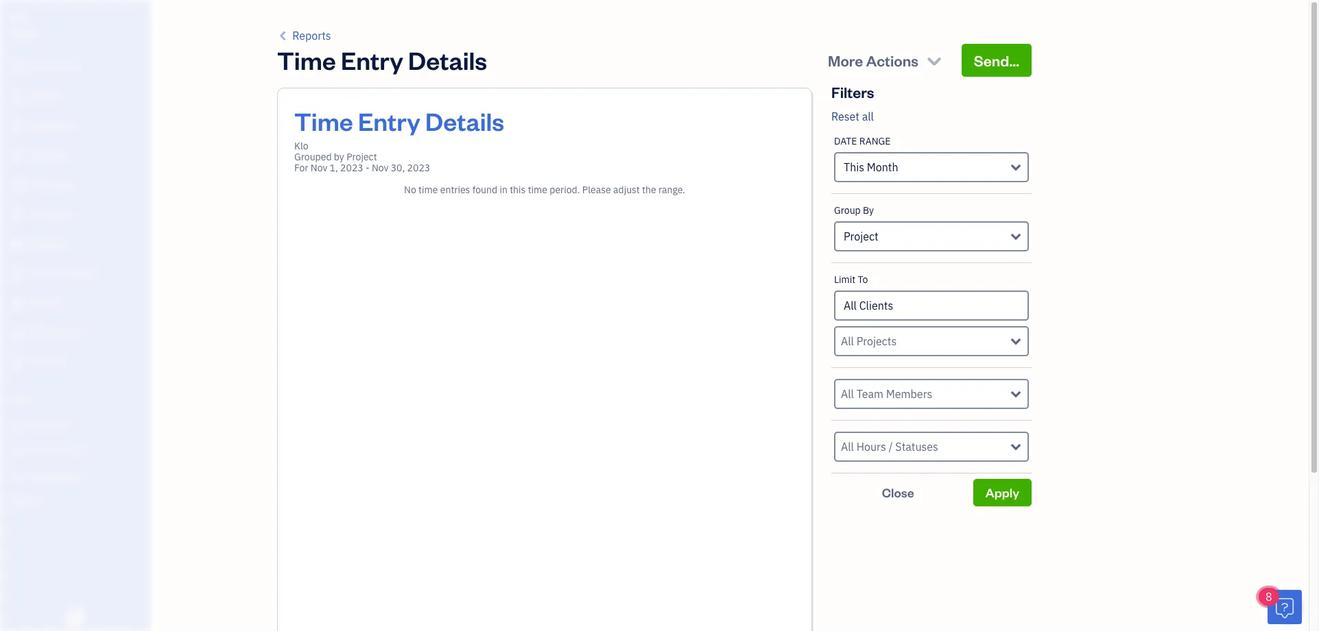 Task type: describe. For each thing, give the bounding box(es) containing it.
by
[[863, 204, 874, 217]]

klo inside 'time entry details klo grouped by project for nov 1, 2023 - nov 30, 2023'
[[294, 140, 308, 152]]

details for time entry details
[[408, 44, 487, 76]]

send…
[[974, 51, 1019, 70]]

team members
[[10, 420, 70, 431]]

range.
[[658, 184, 685, 196]]

apps link
[[3, 388, 147, 412]]

please
[[582, 184, 611, 196]]

items and services
[[10, 445, 83, 456]]

this
[[510, 184, 526, 196]]

month
[[867, 161, 898, 174]]

klo inside "klo owner"
[[11, 12, 26, 25]]

items
[[10, 445, 32, 456]]

8 button
[[1259, 589, 1302, 625]]

details for time entry details klo grouped by project for nov 1, 2023 - nov 30, 2023
[[425, 105, 504, 137]]

money image
[[9, 297, 25, 311]]

apply button
[[973, 480, 1032, 507]]

time entry details
[[277, 44, 487, 76]]

project image
[[9, 238, 25, 252]]

chevronleft image
[[277, 27, 290, 44]]

close
[[882, 485, 914, 501]]

resource center badge image
[[1268, 591, 1302, 625]]

date range
[[834, 135, 891, 147]]

8
[[1266, 591, 1272, 604]]

1 nov from the left
[[311, 162, 327, 174]]

-
[[366, 162, 369, 174]]

no time entries found in this time period. please adjust the range.
[[404, 184, 685, 196]]

entry for time entry details klo grouped by project for nov 1, 2023 - nov 30, 2023
[[358, 105, 420, 137]]

chevrondown image
[[925, 51, 944, 70]]

1,
[[330, 162, 338, 174]]

apply
[[986, 485, 1019, 501]]

report image
[[9, 356, 25, 370]]

send… button
[[962, 44, 1032, 77]]

30,
[[391, 162, 405, 174]]

to
[[858, 274, 868, 286]]

no
[[404, 184, 416, 196]]

close button
[[831, 480, 965, 507]]

for
[[294, 162, 308, 174]]

services
[[49, 445, 83, 456]]

All Team Members search field
[[841, 386, 1011, 403]]

timer image
[[9, 268, 25, 281]]

entry for time entry details
[[341, 44, 403, 76]]

2 time from the left
[[528, 184, 547, 196]]

all
[[862, 110, 874, 123]]

All Projects search field
[[841, 333, 1011, 350]]

estimate image
[[9, 120, 25, 134]]

bank connections
[[10, 471, 81, 482]]

team
[[10, 420, 32, 431]]

main element
[[0, 0, 185, 632]]

owner
[[11, 27, 38, 38]]

grouped
[[294, 151, 332, 163]]

reset all button
[[831, 108, 874, 125]]

more actions
[[828, 51, 919, 70]]

client image
[[9, 91, 25, 104]]

group
[[834, 204, 861, 217]]

klo owner
[[11, 12, 38, 38]]

apps
[[10, 394, 31, 405]]

members
[[34, 420, 70, 431]]

bank connections link
[[3, 464, 147, 488]]

settings link
[[3, 490, 147, 514]]

Date Range field
[[834, 152, 1029, 182]]

reset all
[[831, 110, 874, 123]]



Task type: locate. For each thing, give the bounding box(es) containing it.
freshbooks image
[[64, 610, 86, 626]]

time right this
[[528, 184, 547, 196]]

limit
[[834, 274, 856, 286]]

nov right -
[[372, 162, 389, 174]]

0 horizontal spatial 2023
[[340, 162, 363, 174]]

0 vertical spatial details
[[408, 44, 487, 76]]

time right no
[[419, 184, 438, 196]]

2023
[[340, 162, 363, 174], [407, 162, 430, 174]]

period.
[[550, 184, 580, 196]]

project inside 'time entry details klo grouped by project for nov 1, 2023 - nov 30, 2023'
[[347, 151, 377, 163]]

entry inside 'time entry details klo grouped by project for nov 1, 2023 - nov 30, 2023'
[[358, 105, 420, 137]]

dashboard image
[[9, 61, 25, 75]]

by
[[334, 151, 344, 163]]

time for time entry details klo grouped by project for nov 1, 2023 - nov 30, 2023
[[294, 105, 353, 137]]

date
[[834, 135, 857, 147]]

0 vertical spatial klo
[[11, 12, 26, 25]]

klo up for on the left top of page
[[294, 140, 308, 152]]

time up grouped
[[294, 105, 353, 137]]

2023 left -
[[340, 162, 363, 174]]

1 vertical spatial klo
[[294, 140, 308, 152]]

entry
[[341, 44, 403, 76], [358, 105, 420, 137]]

group by
[[834, 204, 874, 217]]

items and services link
[[3, 439, 147, 463]]

time down reports
[[277, 44, 336, 76]]

2 2023 from the left
[[407, 162, 430, 174]]

0 vertical spatial time
[[277, 44, 336, 76]]

limit to
[[834, 274, 868, 286]]

found
[[472, 184, 497, 196]]

details
[[408, 44, 487, 76], [425, 105, 504, 137]]

settings
[[10, 496, 42, 507]]

range
[[859, 135, 891, 147]]

more actions button
[[816, 44, 956, 77]]

2 nov from the left
[[372, 162, 389, 174]]

1 vertical spatial time
[[294, 105, 353, 137]]

chart image
[[9, 327, 25, 340]]

payment image
[[9, 179, 25, 193]]

1 vertical spatial details
[[425, 105, 504, 137]]

date range element
[[831, 125, 1032, 194]]

2023 right 30,
[[407, 162, 430, 174]]

1 2023 from the left
[[340, 162, 363, 174]]

nov
[[311, 162, 327, 174], [372, 162, 389, 174]]

time
[[419, 184, 438, 196], [528, 184, 547, 196]]

adjust
[[613, 184, 640, 196]]

this month
[[844, 161, 898, 174]]

1 horizontal spatial time
[[528, 184, 547, 196]]

1 horizontal spatial 2023
[[407, 162, 430, 174]]

All Hours / Statuses search field
[[841, 439, 1011, 456]]

0 horizontal spatial klo
[[11, 12, 26, 25]]

1 vertical spatial entry
[[358, 105, 420, 137]]

project
[[347, 151, 377, 163], [844, 230, 879, 244]]

limit to element
[[831, 263, 1032, 368]]

expense image
[[9, 209, 25, 222]]

filters
[[831, 82, 874, 102]]

1 time from the left
[[419, 184, 438, 196]]

team members link
[[3, 414, 147, 438]]

bank
[[10, 471, 30, 482]]

klo up owner
[[11, 12, 26, 25]]

project inside group by field
[[844, 230, 879, 244]]

more
[[828, 51, 863, 70]]

time
[[277, 44, 336, 76], [294, 105, 353, 137]]

project down group by
[[844, 230, 879, 244]]

in
[[500, 184, 508, 196]]

0 horizontal spatial project
[[347, 151, 377, 163]]

Group By field
[[834, 222, 1029, 252]]

time inside 'time entry details klo grouped by project for nov 1, 2023 - nov 30, 2023'
[[294, 105, 353, 137]]

reports button
[[277, 27, 331, 44]]

the
[[642, 184, 656, 196]]

and
[[33, 445, 48, 456]]

reports
[[292, 29, 331, 43]]

0 vertical spatial entry
[[341, 44, 403, 76]]

invoice image
[[9, 150, 25, 163]]

1 horizontal spatial klo
[[294, 140, 308, 152]]

time entry details klo grouped by project for nov 1, 2023 - nov 30, 2023
[[294, 105, 504, 174]]

Client text field
[[836, 292, 1028, 320]]

0 vertical spatial project
[[347, 151, 377, 163]]

entries
[[440, 184, 470, 196]]

1 horizontal spatial project
[[844, 230, 879, 244]]

0 horizontal spatial time
[[419, 184, 438, 196]]

connections
[[32, 471, 81, 482]]

project right by
[[347, 151, 377, 163]]

this
[[844, 161, 864, 174]]

time for time entry details
[[277, 44, 336, 76]]

nov left 1,
[[311, 162, 327, 174]]

1 vertical spatial project
[[844, 230, 879, 244]]

details inside 'time entry details klo grouped by project for nov 1, 2023 - nov 30, 2023'
[[425, 105, 504, 137]]

klo
[[11, 12, 26, 25], [294, 140, 308, 152]]

1 horizontal spatial nov
[[372, 162, 389, 174]]

group by element
[[831, 194, 1032, 263]]

actions
[[866, 51, 919, 70]]

0 horizontal spatial nov
[[311, 162, 327, 174]]

reset
[[831, 110, 860, 123]]



Task type: vqa. For each thing, say whether or not it's contained in the screenshot.
Cost rates are how much you pay your team members for the work they do. Learn More
no



